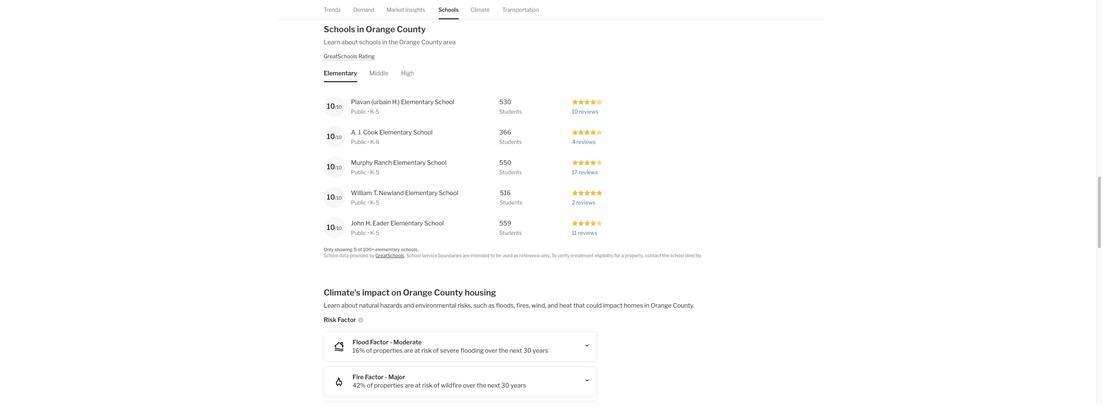 Task type: vqa. For each thing, say whether or not it's contained in the screenshot.


Task type: locate. For each thing, give the bounding box(es) containing it.
1 about from the top
[[342, 39, 358, 46]]

0 vertical spatial at
[[415, 347, 420, 354]]

at
[[415, 347, 420, 354], [415, 382, 421, 389]]

1 horizontal spatial next
[[510, 347, 522, 354]]

elementary right newland
[[405, 189, 438, 197]]

0 vertical spatial greatschools
[[324, 53, 358, 60]]

0 vertical spatial impact
[[362, 288, 390, 297]]

used
[[502, 253, 513, 259]]

a
[[622, 253, 624, 259]]

1 vertical spatial risk
[[422, 382, 433, 389]]

3 • from the top
[[368, 169, 369, 175]]

1 /10 from the top
[[335, 104, 342, 110]]

school inside a. j. cook elementary school public • k-6
[[413, 129, 433, 136]]

0 horizontal spatial greatschools
[[324, 53, 358, 60]]

county.
[[673, 302, 695, 309]]

risk for severe
[[422, 347, 432, 354]]

/10 left plavan
[[335, 104, 342, 110]]

2 about from the top
[[342, 302, 358, 309]]

students down 550
[[500, 169, 522, 175]]

schools left climate
[[439, 6, 459, 13]]

5 down ranch in the left top of the page
[[376, 169, 379, 175]]

about for schools
[[342, 39, 358, 46]]

k- inside murphy ranch elementary school public • k-5
[[370, 169, 376, 175]]

5 • from the top
[[368, 230, 369, 236]]

elementary right cook
[[380, 129, 412, 136]]

0 vertical spatial years
[[533, 347, 549, 354]]

housing
[[465, 288, 496, 297]]

to
[[552, 253, 557, 259]]

public for plavan
[[351, 108, 367, 115]]

4 • from the top
[[368, 199, 369, 206]]

1 learn from the top
[[324, 39, 340, 46]]

• left "6"
[[368, 139, 369, 145]]

factor right flood
[[370, 339, 389, 346]]

public inside plavan (urbain h.) elementary school public • k-5
[[351, 108, 367, 115]]

10 /10 left murphy
[[327, 163, 342, 171]]

as right such
[[489, 302, 495, 309]]

0 horizontal spatial next
[[488, 382, 500, 389]]

1 vertical spatial next
[[488, 382, 500, 389]]

boundaries
[[438, 253, 462, 259]]

1 horizontal spatial 30
[[524, 347, 532, 354]]

next inside fire factor - major 42% of properties are at risk of wildfire over the next 30 years
[[488, 382, 500, 389]]

0 horizontal spatial and
[[404, 302, 414, 309]]

orange left county.
[[651, 302, 672, 309]]

10 /10 up only on the bottom of page
[[327, 223, 342, 231]]

k- down h.
[[370, 230, 376, 236]]

0 vertical spatial county
[[397, 24, 426, 34]]

middle element
[[370, 60, 389, 82]]

11
[[572, 230, 577, 236]]

reviews down rating 5.0 out of 5 element
[[577, 199, 596, 206]]

hazards
[[380, 302, 403, 309]]

17
[[572, 169, 578, 175]]

/10 left murphy
[[335, 165, 342, 170]]

• inside a. j. cook elementary school public • k-6
[[368, 139, 369, 145]]

greatschools link
[[376, 253, 405, 259]]

/10 for a.
[[335, 134, 342, 140]]

factor right fire
[[365, 374, 384, 381]]

k- inside the john h. eader elementary school public • k-5
[[370, 230, 376, 236]]

in right homes
[[645, 302, 650, 309]]

a. j. cook elementary school button
[[351, 128, 455, 137]]

17 reviews
[[572, 169, 598, 175]]

public for john
[[351, 230, 367, 236]]

in right schools
[[382, 39, 387, 46]]

3 10 /10 from the top
[[327, 163, 342, 171]]

of right 16%
[[366, 347, 372, 354]]

• down william
[[368, 199, 369, 206]]

• down murphy
[[368, 169, 369, 175]]

• down h.
[[368, 230, 369, 236]]

school inside plavan (urbain h.) elementary school public • k-5
[[435, 98, 455, 106]]

0 vertical spatial risk
[[422, 347, 432, 354]]

factor for risk
[[338, 316, 356, 324]]

floods,
[[496, 302, 515, 309]]

516 students
[[500, 189, 523, 206]]

learn up "greatschools rating"
[[324, 39, 340, 46]]

0 vertical spatial properties
[[374, 347, 403, 354]]

the
[[389, 39, 398, 46], [663, 253, 670, 259], [499, 347, 509, 354], [477, 382, 487, 389]]

public inside the john h. eader elementary school public • k-5
[[351, 230, 367, 236]]

elementary inside the john h. eader elementary school public • k-5
[[391, 220, 423, 227]]

k- inside william t. newland elementary school public • k-5
[[370, 199, 376, 206]]

impact up natural
[[362, 288, 390, 297]]

murphy
[[351, 159, 373, 166]]

2 rating 4.0 out of 5 element from the top
[[572, 129, 603, 135]]

0 horizontal spatial years
[[511, 382, 526, 389]]

are down moderate
[[404, 347, 413, 354]]

public down plavan
[[351, 108, 367, 115]]

learn
[[324, 39, 340, 46], [324, 302, 340, 309]]

• down plavan
[[368, 108, 369, 115]]

/10 left john
[[335, 225, 342, 231]]

0 vertical spatial 30
[[524, 347, 532, 354]]

the right flooding
[[499, 347, 509, 354]]

and down climate's impact on orange county housing
[[404, 302, 414, 309]]

county
[[397, 24, 426, 34], [422, 39, 442, 46], [434, 288, 463, 297]]

heat
[[560, 302, 572, 309]]

orange up learn about schools in the orange county area
[[366, 24, 395, 34]]

verify
[[558, 253, 570, 259]]

1 vertical spatial at
[[415, 382, 421, 389]]

10 /10 left william
[[327, 193, 342, 201]]

that
[[574, 302, 585, 309]]

1 horizontal spatial and
[[548, 302, 558, 309]]

public down john
[[351, 230, 367, 236]]

0 vertical spatial over
[[485, 347, 498, 354]]

data
[[339, 253, 349, 259]]

2 /10 from the top
[[335, 134, 342, 140]]

factor for flood
[[370, 339, 389, 346]]

impact right the 'could'
[[603, 302, 623, 309]]

elementary
[[324, 70, 357, 77], [401, 98, 434, 106], [380, 129, 412, 136], [393, 159, 426, 166], [405, 189, 438, 197], [391, 220, 423, 227]]

2 vertical spatial in
[[645, 302, 650, 309]]

5 public from the top
[[351, 230, 367, 236]]

0 vertical spatial as
[[514, 253, 519, 259]]

5 up provided
[[354, 247, 357, 252]]

reviews right '4'
[[577, 139, 596, 145]]

school inside william t. newland elementary school public • k-5
[[439, 189, 459, 197]]

learn about schools in the orange county area
[[324, 39, 456, 46]]

middle
[[370, 70, 389, 77]]

1 horizontal spatial over
[[485, 347, 498, 354]]

• for t.
[[368, 199, 369, 206]]

1 vertical spatial in
[[382, 39, 387, 46]]

6
[[376, 139, 379, 145]]

natural
[[359, 302, 379, 309]]

k- down ranch in the left top of the page
[[370, 169, 376, 175]]

public for william
[[351, 199, 367, 206]]

learn about natural hazards and environmental risks, such as floods, fires, wind, and heat that      could impact homes in orange county.
[[324, 302, 695, 309]]

greatschools up elementary element
[[324, 53, 358, 60]]

1 vertical spatial schools
[[324, 24, 355, 34]]

elementary inside a. j. cook elementary school public • k-6
[[380, 129, 412, 136]]

rating 4.0 out of 5 element up 4 reviews
[[572, 129, 603, 135]]

3 rating 4.0 out of 5 element from the top
[[572, 159, 603, 166]]

0 horizontal spatial over
[[463, 382, 476, 389]]

5 k- from the top
[[370, 230, 376, 236]]

- left major
[[385, 374, 387, 381]]

1 vertical spatial properties
[[374, 382, 404, 389]]

elementary right ranch in the left top of the page
[[393, 159, 426, 166]]

impact
[[362, 288, 390, 297], [603, 302, 623, 309]]

trends
[[324, 6, 341, 13]]

risk inside fire factor - major 42% of properties are at risk of wildfire over the next 30 years
[[422, 382, 433, 389]]

10 left murphy
[[327, 163, 335, 171]]

rating
[[359, 53, 375, 60]]

rating 4.0 out of 5 element for 530
[[572, 99, 603, 105]]

properties for moderate
[[374, 347, 403, 354]]

county down insights
[[397, 24, 426, 34]]

• inside the john h. eader elementary school public • k-5
[[368, 230, 369, 236]]

transportation
[[503, 6, 539, 13]]

-
[[390, 339, 392, 346], [385, 374, 387, 381]]

rating 4.0 out of 5 element
[[572, 99, 603, 105], [572, 129, 603, 135], [572, 159, 603, 166], [572, 220, 603, 226]]

public inside william t. newland elementary school public • k-5
[[351, 199, 367, 206]]

over inside fire factor - major 42% of properties are at risk of wildfire over the next 30 years
[[463, 382, 476, 389]]

/10
[[335, 104, 342, 110], [335, 134, 342, 140], [335, 165, 342, 170], [335, 195, 342, 201], [335, 225, 342, 231]]

k- inside a. j. cook elementary school public • k-6
[[370, 139, 376, 145]]

2 learn from the top
[[324, 302, 340, 309]]

students down the 366 at the top left of page
[[500, 139, 522, 145]]

about for natural
[[342, 302, 358, 309]]

• for h.
[[368, 230, 369, 236]]

elementary for william t. newland elementary school
[[405, 189, 438, 197]]

0 horizontal spatial -
[[385, 374, 387, 381]]

k- for t.
[[370, 199, 376, 206]]

/10 for murphy
[[335, 165, 342, 170]]

10 for murphy ranch elementary school
[[327, 163, 335, 171]]

as right used
[[514, 253, 519, 259]]

1 vertical spatial county
[[422, 39, 442, 46]]

properties inside fire factor - major 42% of properties are at risk of wildfire over the next 30 years
[[374, 382, 404, 389]]

students down the 516
[[500, 199, 523, 206]]

are inside flood factor - moderate 16% of properties are at risk of severe flooding over the next 30 years
[[404, 347, 413, 354]]

0 horizontal spatial impact
[[362, 288, 390, 297]]

0 vertical spatial next
[[510, 347, 522, 354]]

3 public from the top
[[351, 169, 367, 175]]

5 for t.
[[376, 199, 379, 206]]

• for (urbain
[[368, 108, 369, 115]]

1 horizontal spatial in
[[382, 39, 387, 46]]

366
[[500, 129, 512, 136]]

0 vertical spatial in
[[357, 24, 364, 34]]

0 vertical spatial factor
[[338, 316, 356, 324]]

rating 4.0 out of 5 element up 17 reviews
[[572, 159, 603, 166]]

10 /10 left the a.
[[327, 132, 342, 140]]

elementary inside plavan (urbain h.) elementary school public • k-5
[[401, 98, 434, 106]]

3 k- from the top
[[370, 169, 376, 175]]

1 public from the top
[[351, 108, 367, 115]]

factor
[[338, 316, 356, 324], [370, 339, 389, 346], [365, 374, 384, 381]]

559
[[500, 220, 512, 227]]

reviews right 11 on the right of the page
[[578, 230, 598, 236]]

10 left william
[[327, 193, 335, 201]]

reviews
[[579, 108, 599, 115], [577, 139, 596, 145], [579, 169, 598, 175], [577, 199, 596, 206], [578, 230, 598, 236]]

in
[[357, 24, 364, 34], [382, 39, 387, 46], [645, 302, 650, 309]]

4 10 /10 from the top
[[327, 193, 342, 201]]

1 horizontal spatial greatschools
[[376, 253, 405, 259]]

2 10 /10 from the top
[[327, 132, 342, 140]]

county left area on the left top
[[422, 39, 442, 46]]

2 public from the top
[[351, 139, 367, 145]]

over right flooding
[[485, 347, 498, 354]]

the left the school
[[663, 253, 670, 259]]

greatschools down elementary
[[376, 253, 405, 259]]

at for major
[[415, 382, 421, 389]]

10 left plavan
[[327, 102, 335, 110]]

k- down cook
[[370, 139, 376, 145]]

.
[[405, 253, 405, 259]]

10 /10 left plavan
[[327, 102, 342, 110]]

5 for (urbain
[[376, 108, 379, 115]]

at inside flood factor - moderate 16% of properties are at risk of severe flooding over the next 30 years
[[415, 347, 420, 354]]

1 vertical spatial about
[[342, 302, 358, 309]]

5 inside murphy ranch elementary school public • k-5
[[376, 169, 379, 175]]

orange right "on"
[[403, 288, 433, 297]]

530
[[500, 98, 512, 106]]

risk factor
[[324, 316, 356, 324]]

wildfire
[[441, 382, 462, 389]]

of left the wildfire
[[434, 382, 440, 389]]

1 vertical spatial learn
[[324, 302, 340, 309]]

properties inside flood factor - moderate 16% of properties are at risk of severe flooding over the next 30 years
[[374, 347, 403, 354]]

1 k- from the top
[[370, 108, 376, 115]]

/10 left william
[[335, 195, 342, 201]]

as
[[514, 253, 519, 259], [489, 302, 495, 309]]

k- for j.
[[370, 139, 376, 145]]

3 /10 from the top
[[335, 165, 342, 170]]

2 reviews
[[572, 199, 596, 206]]

1 horizontal spatial as
[[514, 253, 519, 259]]

factor inside flood factor - moderate 16% of properties are at risk of severe flooding over the next 30 years
[[370, 339, 389, 346]]

of
[[358, 247, 362, 252], [366, 347, 372, 354], [433, 347, 439, 354], [367, 382, 373, 389], [434, 382, 440, 389]]

are left intended
[[463, 253, 470, 259]]

10 /10 for william t. newland elementary school
[[327, 193, 342, 201]]

and
[[404, 302, 414, 309], [548, 302, 558, 309]]

at inside fire factor - major 42% of properties are at risk of wildfire over the next 30 years
[[415, 382, 421, 389]]

5 inside the john h. eader elementary school public • k-5
[[376, 230, 379, 236]]

risk inside flood factor - moderate 16% of properties are at risk of severe flooding over the next 30 years
[[422, 347, 432, 354]]

elementary inside william t. newland elementary school public • k-5
[[405, 189, 438, 197]]

rating 5.0 out of 5 element
[[572, 190, 603, 196]]

at down moderate
[[415, 347, 420, 354]]

5 10 /10 from the top
[[327, 223, 342, 231]]

2 horizontal spatial in
[[645, 302, 650, 309]]

over inside flood factor - moderate 16% of properties are at risk of severe flooding over the next 30 years
[[485, 347, 498, 354]]

are inside fire factor - major 42% of properties are at risk of wildfire over the next 30 years
[[405, 382, 414, 389]]

area
[[443, 39, 456, 46]]

1 horizontal spatial years
[[533, 347, 549, 354]]

in up schools
[[357, 24, 364, 34]]

school data provided by greatschools . school service boundaries are intended to be used as reference only. to verify enrollment eligibility for a property, contact the school directly.
[[324, 253, 702, 259]]

students down the 530
[[500, 108, 522, 115]]

h.
[[366, 220, 371, 227]]

1 vertical spatial greatschools
[[376, 253, 405, 259]]

0 vertical spatial -
[[390, 339, 392, 346]]

- inside flood factor - moderate 16% of properties are at risk of severe flooding over the next 30 years
[[390, 339, 392, 346]]

elementary right h.)
[[401, 98, 434, 106]]

5 inside plavan (urbain h.) elementary school public • k-5
[[376, 108, 379, 115]]

10 up only on the bottom of page
[[327, 223, 335, 231]]

factor inside fire factor - major 42% of properties are at risk of wildfire over the next 30 years
[[365, 374, 384, 381]]

2 vertical spatial factor
[[365, 374, 384, 381]]

k- inside plavan (urbain h.) elementary school public • k-5
[[370, 108, 376, 115]]

showing
[[335, 247, 353, 252]]

1 vertical spatial years
[[511, 382, 526, 389]]

schools down trends link
[[324, 24, 355, 34]]

5 down t.
[[376, 199, 379, 206]]

10 left the a.
[[327, 132, 335, 140]]

public down murphy
[[351, 169, 367, 175]]

school
[[435, 98, 455, 106], [413, 129, 433, 136], [427, 159, 447, 166], [439, 189, 459, 197], [425, 220, 444, 227], [324, 253, 338, 259], [406, 253, 421, 259]]

students for 366
[[500, 139, 522, 145]]

4
[[572, 139, 576, 145]]

1 • from the top
[[368, 108, 369, 115]]

5 inside william t. newland elementary school public • k-5
[[376, 199, 379, 206]]

of left severe
[[433, 347, 439, 354]]

4 /10 from the top
[[335, 195, 342, 201]]

properties
[[374, 347, 403, 354], [374, 382, 404, 389]]

0 vertical spatial schools
[[439, 6, 459, 13]]

high element
[[401, 60, 414, 82]]

climate link
[[471, 0, 490, 19]]

11 reviews
[[572, 230, 598, 236]]

2 vertical spatial are
[[405, 382, 414, 389]]

and left heat
[[548, 302, 558, 309]]

the right the wildfire
[[477, 382, 487, 389]]

• inside murphy ranch elementary school public • k-5
[[368, 169, 369, 175]]

learn for learn about schools in the orange county area
[[324, 39, 340, 46]]

• inside plavan (urbain h.) elementary school public • k-5
[[368, 108, 369, 115]]

about
[[342, 39, 358, 46], [342, 302, 358, 309]]

0 vertical spatial learn
[[324, 39, 340, 46]]

rating 4.0 out of 5 element up 11 reviews
[[572, 220, 603, 226]]

reviews for 559
[[578, 230, 598, 236]]

10 reviews
[[572, 108, 599, 115]]

risk down moderate
[[422, 347, 432, 354]]

murphy ranch elementary school button
[[351, 158, 455, 167]]

rating 4.0 out of 5 element up 10 reviews
[[572, 99, 603, 105]]

1 10 /10 from the top
[[327, 102, 342, 110]]

about up "greatschools rating"
[[342, 39, 358, 46]]

factor right risk
[[338, 316, 356, 324]]

county up 'environmental'
[[434, 288, 463, 297]]

demand link
[[353, 0, 374, 19]]

k- down (urbain
[[370, 108, 376, 115]]

• inside william t. newland elementary school public • k-5
[[368, 199, 369, 206]]

students down 559
[[500, 230, 522, 236]]

2 k- from the top
[[370, 139, 376, 145]]

cook
[[363, 129, 378, 136]]

5 down eader at the left
[[376, 230, 379, 236]]

1 rating 4.0 out of 5 element from the top
[[572, 99, 603, 105]]

30 inside fire factor - major 42% of properties are at risk of wildfire over the next 30 years
[[502, 382, 510, 389]]

k- down t.
[[370, 199, 376, 206]]

1 horizontal spatial impact
[[603, 302, 623, 309]]

elementary down william t. newland elementary school public • k-5
[[391, 220, 423, 227]]

climate's impact on orange county housing
[[324, 288, 496, 297]]

schools
[[439, 6, 459, 13], [324, 24, 355, 34]]

reviews right 17
[[579, 169, 598, 175]]

properties down major
[[374, 382, 404, 389]]

elementary inside murphy ranch elementary school public • k-5
[[393, 159, 426, 166]]

fire factor - major 42% of properties are at risk of wildfire over the next 30 years
[[353, 374, 526, 389]]

0 horizontal spatial as
[[489, 302, 495, 309]]

market
[[387, 6, 405, 13]]

risk for wildfire
[[422, 382, 433, 389]]

public inside a. j. cook elementary school public • k-6
[[351, 139, 367, 145]]

directly.
[[686, 253, 702, 259]]

learn up risk
[[324, 302, 340, 309]]

about down climate's
[[342, 302, 358, 309]]

years
[[533, 347, 549, 354], [511, 382, 526, 389]]

properties down moderate
[[374, 347, 403, 354]]

reviews up 4 reviews
[[579, 108, 599, 115]]

- for major
[[385, 374, 387, 381]]

1 horizontal spatial -
[[390, 339, 392, 346]]

1 vertical spatial are
[[404, 347, 413, 354]]

0 horizontal spatial schools
[[324, 24, 355, 34]]

1 vertical spatial as
[[489, 302, 495, 309]]

5 down (urbain
[[376, 108, 379, 115]]

public down j. at the top left
[[351, 139, 367, 145]]

at left the wildfire
[[415, 382, 421, 389]]

- inside fire factor - major 42% of properties are at risk of wildfire over the next 30 years
[[385, 374, 387, 381]]

over right the wildfire
[[463, 382, 476, 389]]

public down william
[[351, 199, 367, 206]]

risk
[[422, 347, 432, 354], [422, 382, 433, 389]]

4 public from the top
[[351, 199, 367, 206]]

newland
[[379, 189, 404, 197]]

properties for major
[[374, 382, 404, 389]]

4 k- from the top
[[370, 199, 376, 206]]

years inside fire factor - major 42% of properties are at risk of wildfire over the next 30 years
[[511, 382, 526, 389]]

2 • from the top
[[368, 139, 369, 145]]

1 vertical spatial factor
[[370, 339, 389, 346]]

4 rating 4.0 out of 5 element from the top
[[572, 220, 603, 226]]

1 vertical spatial over
[[463, 382, 476, 389]]

murphy ranch elementary school public • k-5
[[351, 159, 447, 175]]

0 horizontal spatial 30
[[502, 382, 510, 389]]

0 vertical spatial about
[[342, 39, 358, 46]]

10 for a. j. cook elementary school
[[327, 132, 335, 140]]

2 and from the left
[[548, 302, 558, 309]]

1 vertical spatial 30
[[502, 382, 510, 389]]

1 vertical spatial -
[[385, 374, 387, 381]]

366 students
[[500, 129, 522, 145]]

only.
[[541, 253, 551, 259]]

public
[[351, 108, 367, 115], [351, 139, 367, 145], [351, 169, 367, 175], [351, 199, 367, 206], [351, 230, 367, 236]]

- left moderate
[[390, 339, 392, 346]]

10 up '4'
[[572, 108, 578, 115]]

1 horizontal spatial schools
[[439, 6, 459, 13]]

5 /10 from the top
[[335, 225, 342, 231]]

5
[[376, 108, 379, 115], [376, 169, 379, 175], [376, 199, 379, 206], [376, 230, 379, 236], [354, 247, 357, 252]]



Task type: describe. For each thing, give the bounding box(es) containing it.
moderate
[[394, 339, 422, 346]]

of up provided
[[358, 247, 362, 252]]

john
[[351, 220, 364, 227]]

environmental
[[416, 302, 457, 309]]

major
[[389, 374, 405, 381]]

risks,
[[458, 302, 472, 309]]

(urbain
[[372, 98, 391, 106]]

risk
[[324, 316, 337, 324]]

10 /10 for a. j. cook elementary school
[[327, 132, 342, 140]]

ranch
[[374, 159, 392, 166]]

schools in orange county
[[324, 24, 426, 34]]

• for j.
[[368, 139, 369, 145]]

k- for (urbain
[[370, 108, 376, 115]]

a.
[[351, 129, 357, 136]]

2 vertical spatial county
[[434, 288, 463, 297]]

students for 530
[[500, 108, 522, 115]]

5 for h.
[[376, 230, 379, 236]]

school
[[671, 253, 685, 259]]

students for 559
[[500, 230, 522, 236]]

schools link
[[439, 0, 459, 19]]

elementary element
[[324, 60, 357, 82]]

plavan (urbain h.) elementary school public • k-5
[[351, 98, 455, 115]]

10 /10 for john h. eader elementary school
[[327, 223, 342, 231]]

factor for fire
[[365, 374, 384, 381]]

eligibility
[[595, 253, 614, 259]]

/10 for john
[[335, 225, 342, 231]]

- for moderate
[[390, 339, 392, 346]]

t.
[[373, 189, 378, 197]]

public for a.
[[351, 139, 367, 145]]

elementary down "greatschools rating"
[[324, 70, 357, 77]]

provided
[[350, 253, 369, 259]]

to
[[491, 253, 495, 259]]

climate
[[471, 6, 490, 13]]

reviews for 516
[[577, 199, 596, 206]]

42%
[[353, 382, 366, 389]]

flood
[[353, 339, 369, 346]]

years inside flood factor - moderate 16% of properties are at risk of severe flooding over the next 30 years
[[533, 347, 549, 354]]

reviews for 530
[[579, 108, 599, 115]]

only showing 5 of                100+ elementary schools.
[[324, 247, 419, 252]]

demand
[[353, 6, 374, 13]]

elementary for john h. eader elementary school
[[391, 220, 423, 227]]

orange up high element
[[399, 39, 420, 46]]

wind,
[[532, 302, 547, 309]]

0 horizontal spatial in
[[357, 24, 364, 34]]

william
[[351, 189, 372, 197]]

flooding
[[461, 347, 484, 354]]

elementary
[[375, 247, 400, 252]]

are for major
[[405, 382, 414, 389]]

are for moderate
[[404, 347, 413, 354]]

such
[[474, 302, 487, 309]]

property,
[[625, 253, 644, 259]]

public inside murphy ranch elementary school public • k-5
[[351, 169, 367, 175]]

10 /10 for plavan (urbain h.) elementary school
[[327, 102, 342, 110]]

market insights
[[387, 6, 425, 13]]

the down schools in orange county
[[389, 39, 398, 46]]

elementary for a. j. cook elementary school
[[380, 129, 412, 136]]

plavan
[[351, 98, 370, 106]]

4 reviews
[[572, 139, 596, 145]]

550
[[500, 159, 512, 166]]

be
[[496, 253, 502, 259]]

for
[[615, 253, 621, 259]]

rating 4.0 out of 5 element for 366
[[572, 129, 603, 135]]

/10 for plavan
[[335, 104, 342, 110]]

schools
[[359, 39, 381, 46]]

intended
[[471, 253, 490, 259]]

greatschools rating
[[324, 53, 375, 60]]

10 for william t. newland elementary school
[[327, 193, 335, 201]]

0 vertical spatial are
[[463, 253, 470, 259]]

h.)
[[392, 98, 400, 106]]

trends link
[[324, 0, 341, 19]]

k- for h.
[[370, 230, 376, 236]]

school inside murphy ranch elementary school public • k-5
[[427, 159, 447, 166]]

students for 550
[[500, 169, 522, 175]]

john h. eader elementary school public • k-5
[[351, 220, 444, 236]]

530 students
[[500, 98, 522, 115]]

insights
[[406, 6, 425, 13]]

john h. eader elementary school button
[[351, 219, 455, 228]]

contact
[[645, 253, 662, 259]]

16%
[[353, 347, 365, 354]]

reviews for 550
[[579, 169, 598, 175]]

transportation link
[[503, 0, 539, 19]]

eader
[[373, 220, 389, 227]]

market insights link
[[387, 0, 425, 19]]

1 and from the left
[[404, 302, 414, 309]]

enrollment
[[571, 253, 594, 259]]

high
[[401, 70, 414, 77]]

550 students
[[500, 159, 522, 175]]

559 students
[[500, 220, 522, 236]]

rating 4.0 out of 5 element for 550
[[572, 159, 603, 166]]

rating 4.0 out of 5 element for 559
[[572, 220, 603, 226]]

could
[[587, 302, 602, 309]]

30 inside flood factor - moderate 16% of properties are at risk of severe flooding over the next 30 years
[[524, 347, 532, 354]]

learn for learn about natural hazards and environmental risks, such as floods, fires, wind, and heat that      could impact homes in orange county.
[[324, 302, 340, 309]]

the inside flood factor - moderate 16% of properties are at risk of severe flooding over the next 30 years
[[499, 347, 509, 354]]

schools for schools in orange county
[[324, 24, 355, 34]]

next inside flood factor - moderate 16% of properties are at risk of severe flooding over the next 30 years
[[510, 347, 522, 354]]

2
[[572, 199, 575, 206]]

at for moderate
[[415, 347, 420, 354]]

climate's
[[324, 288, 361, 297]]

only
[[324, 247, 334, 252]]

of right 42%
[[367, 382, 373, 389]]

/10 for william
[[335, 195, 342, 201]]

schools for schools
[[439, 6, 459, 13]]

a. j. cook elementary school public • k-6
[[351, 129, 433, 145]]

elementary for plavan (urbain h.) elementary school
[[401, 98, 434, 106]]

on
[[392, 288, 402, 297]]

1 vertical spatial impact
[[603, 302, 623, 309]]

by
[[370, 253, 375, 259]]

severe
[[440, 347, 459, 354]]

fires,
[[517, 302, 531, 309]]

reviews for 366
[[577, 139, 596, 145]]

students for 516
[[500, 199, 523, 206]]

10 for plavan (urbain h.) elementary school
[[327, 102, 335, 110]]

homes
[[624, 302, 644, 309]]

10 /10 for murphy ranch elementary school
[[327, 163, 342, 171]]

516
[[500, 189, 511, 197]]

10 for john h. eader elementary school
[[327, 223, 335, 231]]

school inside the john h. eader elementary school public • k-5
[[425, 220, 444, 227]]

reference
[[520, 253, 540, 259]]

the inside fire factor - major 42% of properties are at risk of wildfire over the next 30 years
[[477, 382, 487, 389]]

fire
[[353, 374, 364, 381]]



